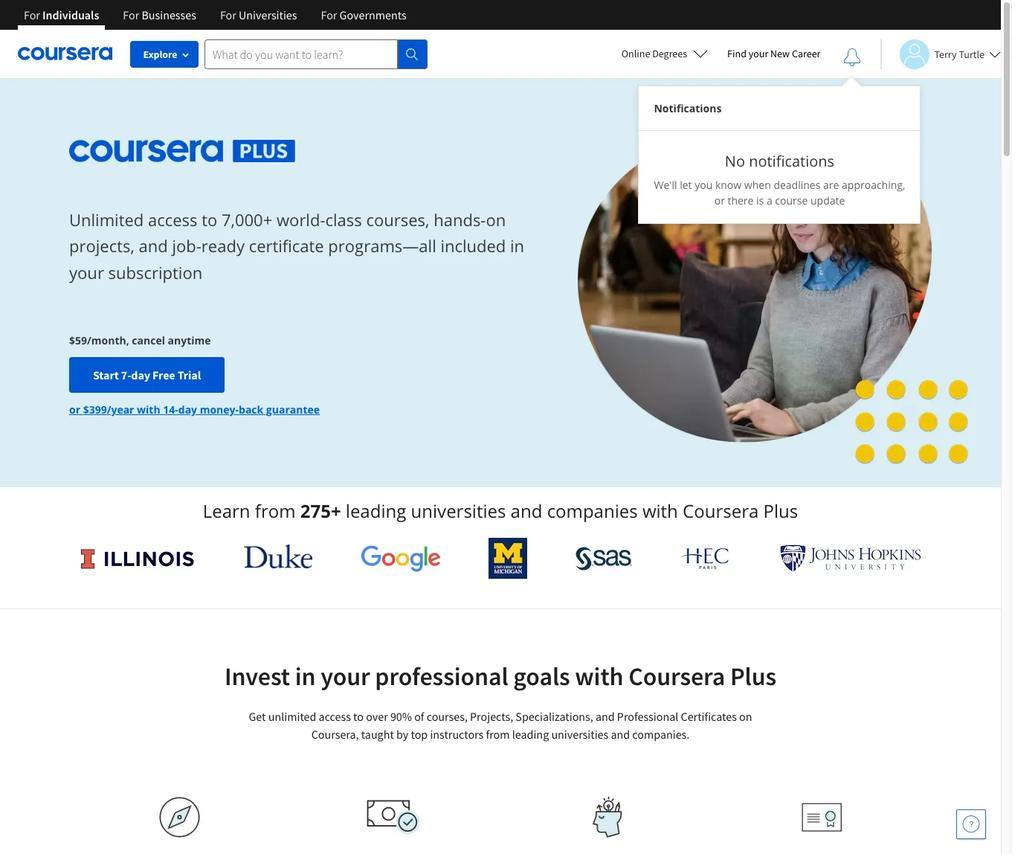 Task type: describe. For each thing, give the bounding box(es) containing it.
there
[[728, 193, 754, 208]]

university of illinois at urbana-champaign image
[[80, 546, 196, 570]]

unlimited certificates image
[[802, 802, 842, 832]]

save money image
[[367, 800, 420, 835]]

degrees
[[653, 47, 688, 60]]

a
[[767, 193, 773, 208]]

terry turtle button
[[881, 39, 1001, 69]]

flexible learning image
[[582, 797, 633, 838]]

7,000+
[[222, 208, 272, 231]]

you
[[695, 178, 713, 192]]

14-
[[163, 403, 178, 417]]

on inside get unlimited access to over 90% of courses, projects, specializations, and professional certificates on coursera, taught by top instructors from leading universities and companies.
[[740, 709, 753, 724]]

coursera,
[[312, 727, 359, 742]]

new
[[771, 47, 790, 60]]

guarantee
[[266, 403, 320, 417]]

know
[[716, 178, 742, 192]]

class
[[325, 208, 362, 231]]

hide notifications image
[[844, 48, 862, 66]]

from inside get unlimited access to over 90% of courses, projects, specializations, and professional certificates on coursera, taught by top instructors from leading universities and companies.
[[486, 727, 510, 742]]

coursera plus image
[[69, 140, 296, 162]]

online
[[622, 47, 651, 60]]

over
[[366, 709, 388, 724]]

job-
[[172, 235, 202, 257]]

help center image
[[963, 815, 981, 833]]

universities
[[239, 7, 297, 22]]

career
[[792, 47, 821, 60]]

2 vertical spatial your
[[321, 661, 370, 692]]

leading inside get unlimited access to over 90% of courses, projects, specializations, and professional certificates on coursera, taught by top instructors from leading universities and companies.
[[512, 727, 549, 742]]

hec paris image
[[680, 543, 732, 574]]

0 vertical spatial coursera
[[683, 498, 759, 523]]

world-
[[277, 208, 325, 231]]

projects,
[[69, 235, 135, 257]]

professional
[[375, 661, 509, 692]]

for for governments
[[321, 7, 337, 22]]

find your new career
[[728, 47, 821, 60]]

businesses
[[142, 7, 196, 22]]

trial
[[178, 368, 201, 383]]

instructors
[[430, 727, 484, 742]]

start 7-day free trial
[[93, 368, 201, 383]]

let
[[680, 178, 692, 192]]

1 horizontal spatial day
[[178, 403, 197, 417]]

certificates
[[681, 709, 737, 724]]

online degrees
[[622, 47, 688, 60]]

money-
[[200, 403, 239, 417]]

7-
[[121, 368, 131, 383]]

coursera image
[[18, 42, 112, 66]]

unlimited access to 7,000+ world-class courses, hands-on projects, and job-ready certificate programs—all included in your subscription
[[69, 208, 525, 283]]

/year
[[107, 403, 134, 417]]

online degrees button
[[610, 37, 720, 70]]

start
[[93, 368, 119, 383]]

terry turtle
[[935, 47, 985, 61]]

unlimited
[[69, 208, 144, 231]]

1 horizontal spatial with
[[575, 661, 624, 692]]

hands-
[[434, 208, 486, 231]]

we'll
[[654, 178, 677, 192]]

your inside unlimited access to 7,000+ world-class courses, hands-on projects, and job-ready certificate programs—all included in your subscription
[[69, 261, 104, 283]]

find
[[728, 47, 747, 60]]

explore button
[[130, 41, 199, 68]]

notifications
[[654, 101, 722, 115]]

when
[[745, 178, 771, 192]]

notifications no notifications we'll let you know when deadlines are approaching, or there is a course update
[[654, 101, 906, 208]]

for governments
[[321, 7, 407, 22]]

approaching,
[[842, 178, 906, 192]]

turtle
[[959, 47, 985, 61]]

included
[[441, 235, 506, 257]]

of
[[415, 709, 424, 724]]

are
[[824, 178, 839, 192]]

for businesses
[[123, 7, 196, 22]]

90%
[[390, 709, 412, 724]]

certificate
[[249, 235, 324, 257]]

notifications
[[749, 151, 835, 171]]

course
[[775, 193, 808, 208]]

unlimited
[[268, 709, 316, 724]]

banner navigation
[[12, 0, 419, 41]]

in inside unlimited access to 7,000+ world-class courses, hands-on projects, and job-ready certificate programs—all included in your subscription
[[510, 235, 525, 257]]

university of michigan image
[[489, 538, 528, 579]]

is
[[757, 193, 764, 208]]

back
[[239, 403, 264, 417]]

275+
[[300, 498, 341, 523]]

$59 /month, cancel anytime
[[69, 333, 211, 348]]

free
[[153, 368, 175, 383]]



Task type: locate. For each thing, give the bounding box(es) containing it.
4 for from the left
[[321, 7, 337, 22]]

explore
[[143, 48, 177, 61]]

and left professional
[[596, 709, 615, 724]]

1 horizontal spatial in
[[510, 235, 525, 257]]

access inside get unlimited access to over 90% of courses, projects, specializations, and professional certificates on coursera, taught by top instructors from leading universities and companies.
[[319, 709, 351, 724]]

to
[[202, 208, 217, 231], [353, 709, 364, 724]]

courses, up instructors
[[427, 709, 468, 724]]

with right goals
[[575, 661, 624, 692]]

or $399 /year with 14-day money-back guarantee
[[69, 403, 320, 417]]

for left governments
[[321, 7, 337, 22]]

1 horizontal spatial or
[[715, 193, 725, 208]]

for for businesses
[[123, 7, 139, 22]]

to inside unlimited access to 7,000+ world-class courses, hands-on projects, and job-ready certificate programs—all included in your subscription
[[202, 208, 217, 231]]

1 vertical spatial to
[[353, 709, 364, 724]]

0 vertical spatial from
[[255, 498, 296, 523]]

subscription
[[108, 261, 202, 283]]

day
[[131, 368, 150, 383], [178, 403, 197, 417]]

0 horizontal spatial in
[[295, 661, 316, 692]]

cancel
[[132, 333, 165, 348]]

taught
[[361, 727, 394, 742]]

1 horizontal spatial to
[[353, 709, 364, 724]]

your right find
[[749, 47, 769, 60]]

0 horizontal spatial to
[[202, 208, 217, 231]]

from
[[255, 498, 296, 523], [486, 727, 510, 742]]

0 horizontal spatial universities
[[411, 498, 506, 523]]

1 vertical spatial with
[[643, 498, 678, 523]]

programs—all
[[328, 235, 436, 257]]

on right "certificates"
[[740, 709, 753, 724]]

0 vertical spatial access
[[148, 208, 198, 231]]

ready
[[201, 235, 245, 257]]

for for universities
[[220, 7, 236, 22]]

1 horizontal spatial universities
[[552, 727, 609, 742]]

with right companies
[[643, 498, 678, 523]]

projects,
[[470, 709, 513, 724]]

to up ready
[[202, 208, 217, 231]]

for left 'businesses'
[[123, 7, 139, 22]]

access up coursera,
[[319, 709, 351, 724]]

courses, inside unlimited access to 7,000+ world-class courses, hands-on projects, and job-ready certificate programs—all included in your subscription
[[366, 208, 430, 231]]

1 vertical spatial coursera
[[629, 661, 726, 692]]

coursera up hec paris "image"
[[683, 498, 759, 523]]

1 vertical spatial or
[[69, 403, 80, 417]]

individuals
[[42, 7, 99, 22]]

find your new career link
[[720, 45, 828, 63]]

0 vertical spatial day
[[131, 368, 150, 383]]

0 vertical spatial plus
[[764, 498, 798, 523]]

1 vertical spatial day
[[178, 403, 197, 417]]

on
[[486, 208, 506, 231], [740, 709, 753, 724]]

0 horizontal spatial with
[[137, 403, 160, 417]]

0 vertical spatial courses,
[[366, 208, 430, 231]]

for individuals
[[24, 7, 99, 22]]

1 vertical spatial access
[[319, 709, 351, 724]]

companies.
[[633, 727, 690, 742]]

to left over
[[353, 709, 364, 724]]

0 horizontal spatial access
[[148, 208, 198, 231]]

in right included
[[510, 235, 525, 257]]

start 7-day free trial button
[[69, 357, 225, 393]]

your
[[749, 47, 769, 60], [69, 261, 104, 283], [321, 661, 370, 692]]

or down know
[[715, 193, 725, 208]]

and up university of michigan image
[[511, 498, 543, 523]]

0 vertical spatial with
[[137, 403, 160, 417]]

1 horizontal spatial your
[[321, 661, 370, 692]]

by
[[397, 727, 409, 742]]

specializations,
[[516, 709, 593, 724]]

universities
[[411, 498, 506, 523], [552, 727, 609, 742]]

courses,
[[366, 208, 430, 231], [427, 709, 468, 724]]

duke university image
[[244, 545, 313, 568]]

universities up university of michigan image
[[411, 498, 506, 523]]

terry
[[935, 47, 957, 61]]

in up unlimited
[[295, 661, 316, 692]]

0 horizontal spatial your
[[69, 261, 104, 283]]

0 vertical spatial universities
[[411, 498, 506, 523]]

or left $399
[[69, 403, 80, 417]]

deadlines
[[774, 178, 821, 192]]

no
[[725, 151, 745, 171]]

courses, inside get unlimited access to over 90% of courses, projects, specializations, and professional certificates on coursera, taught by top instructors from leading universities and companies.
[[427, 709, 468, 724]]

access
[[148, 208, 198, 231], [319, 709, 351, 724]]

courses, up programs—all
[[366, 208, 430, 231]]

or inside notifications no notifications we'll let you know when deadlines are approaching, or there is a course update
[[715, 193, 725, 208]]

None search field
[[205, 39, 428, 69]]

for universities
[[220, 7, 297, 22]]

1 for from the left
[[24, 7, 40, 22]]

on up included
[[486, 208, 506, 231]]

0 vertical spatial or
[[715, 193, 725, 208]]

1 vertical spatial in
[[295, 661, 316, 692]]

top
[[411, 727, 428, 742]]

2 vertical spatial with
[[575, 661, 624, 692]]

3 for from the left
[[220, 7, 236, 22]]

day left money-
[[178, 403, 197, 417]]

get unlimited access to over 90% of courses, projects, specializations, and professional certificates on coursera, taught by top instructors from leading universities and companies.
[[249, 709, 753, 742]]

sas image
[[576, 546, 632, 570]]

coursera up professional
[[629, 661, 726, 692]]

1 vertical spatial universities
[[552, 727, 609, 742]]

1 vertical spatial from
[[486, 727, 510, 742]]

0 horizontal spatial or
[[69, 403, 80, 417]]

get
[[249, 709, 266, 724]]

What do you want to learn? text field
[[205, 39, 398, 69]]

or
[[715, 193, 725, 208], [69, 403, 80, 417]]

update
[[811, 193, 845, 208]]

and down professional
[[611, 727, 630, 742]]

for for individuals
[[24, 7, 40, 22]]

1 vertical spatial leading
[[512, 727, 549, 742]]

from down projects,
[[486, 727, 510, 742]]

goals
[[514, 661, 570, 692]]

governments
[[340, 7, 407, 22]]

0 horizontal spatial on
[[486, 208, 506, 231]]

1 horizontal spatial on
[[740, 709, 753, 724]]

0 horizontal spatial leading
[[346, 498, 406, 523]]

coursera
[[683, 498, 759, 523], [629, 661, 726, 692]]

learn anything image
[[159, 797, 200, 838]]

plus
[[764, 498, 798, 523], [731, 661, 777, 692]]

day left free
[[131, 368, 150, 383]]

to inside get unlimited access to over 90% of courses, projects, specializations, and professional certificates on coursera, taught by top instructors from leading universities and companies.
[[353, 709, 364, 724]]

1 vertical spatial on
[[740, 709, 753, 724]]

0 vertical spatial on
[[486, 208, 506, 231]]

and
[[139, 235, 168, 257], [511, 498, 543, 523], [596, 709, 615, 724], [611, 727, 630, 742]]

1 horizontal spatial leading
[[512, 727, 549, 742]]

universities down specializations,
[[552, 727, 609, 742]]

1 horizontal spatial from
[[486, 727, 510, 742]]

1 vertical spatial courses,
[[427, 709, 468, 724]]

anytime
[[168, 333, 211, 348]]

with left 14-
[[137, 403, 160, 417]]

in
[[510, 235, 525, 257], [295, 661, 316, 692]]

$59
[[69, 333, 87, 348]]

from left 275+
[[255, 498, 296, 523]]

/month,
[[87, 333, 129, 348]]

0 vertical spatial leading
[[346, 498, 406, 523]]

access up job-
[[148, 208, 198, 231]]

invest
[[225, 661, 290, 692]]

0 vertical spatial in
[[510, 235, 525, 257]]

learn from 275+ leading universities and companies with coursera plus
[[203, 498, 798, 523]]

your up over
[[321, 661, 370, 692]]

0 vertical spatial your
[[749, 47, 769, 60]]

and up subscription
[[139, 235, 168, 257]]

professional
[[617, 709, 679, 724]]

invest in your professional goals with coursera plus
[[225, 661, 777, 692]]

johns hopkins university image
[[780, 545, 922, 572]]

0 horizontal spatial day
[[131, 368, 150, 383]]

2 horizontal spatial your
[[749, 47, 769, 60]]

learn
[[203, 498, 250, 523]]

1 vertical spatial plus
[[731, 661, 777, 692]]

leading
[[346, 498, 406, 523], [512, 727, 549, 742]]

2 for from the left
[[123, 7, 139, 22]]

leading up 'google' image
[[346, 498, 406, 523]]

and inside unlimited access to 7,000+ world-class courses, hands-on projects, and job-ready certificate programs—all included in your subscription
[[139, 235, 168, 257]]

1 horizontal spatial access
[[319, 709, 351, 724]]

leading down specializations,
[[512, 727, 549, 742]]

0 vertical spatial to
[[202, 208, 217, 231]]

universities inside get unlimited access to over 90% of courses, projects, specializations, and professional certificates on coursera, taught by top instructors from leading universities and companies.
[[552, 727, 609, 742]]

day inside button
[[131, 368, 150, 383]]

2 horizontal spatial with
[[643, 498, 678, 523]]

for left individuals
[[24, 7, 40, 22]]

for left "universities"
[[220, 7, 236, 22]]

companies
[[547, 498, 638, 523]]

1 vertical spatial your
[[69, 261, 104, 283]]

access inside unlimited access to 7,000+ world-class courses, hands-on projects, and job-ready certificate programs—all included in your subscription
[[148, 208, 198, 231]]

$399
[[83, 403, 107, 417]]

google image
[[361, 545, 441, 572]]

your down projects,
[[69, 261, 104, 283]]

on inside unlimited access to 7,000+ world-class courses, hands-on projects, and job-ready certificate programs—all included in your subscription
[[486, 208, 506, 231]]

0 horizontal spatial from
[[255, 498, 296, 523]]



Task type: vqa. For each thing, say whether or not it's contained in the screenshot.
About
no



